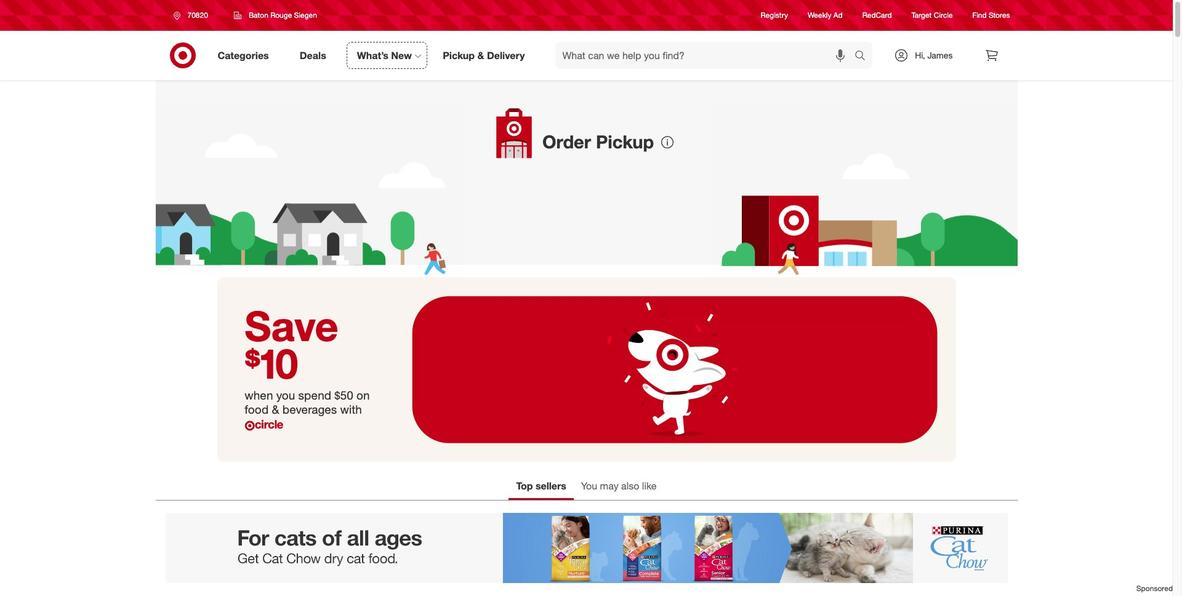 Task type: locate. For each thing, give the bounding box(es) containing it.
redcard
[[863, 11, 892, 20]]

0 vertical spatial baton
[[249, 10, 268, 20]]

women's
[[759, 531, 805, 544]]

rouge
[[270, 10, 292, 20], [543, 149, 571, 161]]

baton rouge siegen
[[249, 10, 317, 20], [543, 135, 649, 161]]

target
[[912, 11, 932, 20]]

what's new link
[[347, 42, 428, 69]]

0 vertical spatial categories
[[218, 49, 269, 61]]

0 vertical spatial baton rouge siegen
[[249, 10, 317, 20]]

past purchases button
[[300, 520, 435, 555]]

you
[[581, 480, 598, 492]]

stores
[[989, 11, 1010, 20]]

also
[[622, 480, 640, 492]]

target circle
[[912, 11, 953, 20]]

1 vertical spatial siegen
[[574, 149, 605, 161]]

1 vertical spatial rouge
[[543, 149, 571, 161]]

siegen down pickup
[[574, 149, 605, 161]]

1 horizontal spatial rouge
[[543, 149, 571, 161]]

in-store pickup at
[[543, 135, 623, 147]]

1 vertical spatial categories
[[223, 531, 279, 544]]

purchases
[[366, 531, 421, 544]]

store
[[554, 135, 577, 147]]

0 horizontal spatial baton
[[249, 10, 268, 20]]

categories inside "my categories" button
[[223, 531, 279, 544]]

siegen inside baton rouge siegen
[[574, 149, 605, 161]]

0 vertical spatial siegen
[[294, 10, 317, 20]]

when
[[245, 388, 273, 402]]

1 horizontal spatial baton rouge siegen
[[543, 135, 649, 161]]

hi, james
[[915, 50, 953, 60]]

baton rouge siegen inside dropdown button
[[249, 10, 317, 20]]

categories
[[218, 49, 269, 61], [223, 531, 279, 544]]

& up circle
[[272, 402, 279, 416]]

rouge up the deals link
[[270, 10, 292, 20]]

pickup
[[443, 49, 475, 61], [596, 131, 654, 153]]

may
[[600, 480, 619, 492]]

&
[[478, 49, 484, 61], [272, 402, 279, 416]]

0 horizontal spatial &
[[272, 402, 279, 416]]

baton right at
[[623, 135, 649, 147]]

0 vertical spatial &
[[478, 49, 484, 61]]

rouge down in-
[[543, 149, 571, 161]]

deals
[[300, 49, 326, 61]]

what's
[[357, 49, 389, 61]]

beauty
[[1001, 531, 1037, 544]]

0 horizontal spatial baton rouge siegen
[[249, 10, 317, 20]]

0 horizontal spatial rouge
[[270, 10, 292, 20]]

pickup & delivery link
[[432, 42, 540, 69]]

categories right the my
[[223, 531, 279, 544]]

1 vertical spatial baton rouge siegen
[[543, 135, 649, 161]]

with
[[340, 402, 362, 416]]

0 horizontal spatial siegen
[[294, 10, 317, 20]]

save
[[245, 301, 339, 351]]

pickup left delivery
[[443, 49, 475, 61]]

baton
[[249, 10, 268, 20], [623, 135, 649, 147]]

1 horizontal spatial baton
[[623, 135, 649, 147]]

& inside the when you spend $50 on food & beverages with circle
[[272, 402, 279, 416]]

in-
[[543, 135, 554, 147]]

weekly ad
[[808, 11, 843, 20]]

you may also like
[[581, 480, 657, 492]]

my categories
[[204, 531, 279, 544]]

on
[[357, 388, 370, 402]]

advertisement region
[[0, 513, 1173, 583]]

rouge inside dropdown button
[[270, 10, 292, 20]]

0 horizontal spatial pickup
[[443, 49, 475, 61]]

past
[[341, 531, 363, 544]]

grocery button
[[442, 520, 538, 555]]

0 vertical spatial rouge
[[270, 10, 292, 20]]

1 vertical spatial baton
[[623, 135, 649, 147]]

1 vertical spatial &
[[272, 402, 279, 416]]

siegen up deals
[[294, 10, 317, 20]]

you may also like link
[[574, 474, 664, 500]]

categories down the 'baton rouge siegen' dropdown button
[[218, 49, 269, 61]]

baton up categories link on the top of page
[[249, 10, 268, 20]]

& left delivery
[[478, 49, 484, 61]]

deals link
[[289, 42, 342, 69]]

1 horizontal spatial pickup
[[596, 131, 654, 153]]

pickup
[[579, 135, 609, 147]]

order pickup
[[543, 131, 654, 153]]

$50
[[335, 388, 353, 402]]

past purchases
[[341, 531, 421, 544]]

clothing
[[808, 531, 851, 544]]

registry
[[761, 11, 788, 20]]

top sellers link
[[509, 474, 574, 500]]

1 horizontal spatial siegen
[[574, 149, 605, 161]]

baton rouge siegen button
[[226, 4, 325, 26]]

categories link
[[207, 42, 284, 69]]

like
[[642, 480, 657, 492]]

pickup right order
[[596, 131, 654, 153]]

siegen
[[294, 10, 317, 20], [574, 149, 605, 161]]



Task type: describe. For each thing, give the bounding box(es) containing it.
pickup & delivery
[[443, 49, 525, 61]]

food
[[245, 402, 269, 416]]

household essentials button
[[546, 520, 711, 555]]

beverages
[[283, 402, 337, 416]]

women's clothing
[[759, 531, 851, 544]]

$10
[[245, 339, 298, 389]]

james
[[928, 50, 953, 60]]

new
[[391, 49, 412, 61]]

0 vertical spatial pickup
[[443, 49, 475, 61]]

grocery
[[483, 531, 524, 544]]

essentials
[[644, 531, 697, 544]]

registry link
[[761, 10, 788, 21]]

delivery
[[487, 49, 525, 61]]

sellers
[[536, 480, 567, 492]]

women's clothing button
[[719, 520, 865, 555]]

what's new
[[357, 49, 412, 61]]

my
[[204, 531, 220, 544]]

ad
[[834, 11, 843, 20]]

circle
[[255, 417, 283, 431]]

weekly ad link
[[808, 10, 843, 21]]

at
[[612, 135, 620, 147]]

order
[[543, 131, 591, 153]]

70820 button
[[165, 4, 221, 26]]

baby button
[[872, 520, 953, 555]]

redcard link
[[863, 10, 892, 21]]

my categories button
[[165, 520, 293, 555]]

70820
[[188, 10, 208, 20]]

What can we help you find? suggestions appear below search field
[[555, 42, 858, 69]]

spend
[[298, 388, 331, 402]]

categories inside categories link
[[218, 49, 269, 61]]

1 vertical spatial pickup
[[596, 131, 654, 153]]

siegen inside dropdown button
[[294, 10, 317, 20]]

sponsored
[[1137, 584, 1173, 593]]

you
[[276, 388, 295, 402]]

beauty button
[[960, 520, 1051, 555]]

household
[[586, 531, 641, 544]]

target circle link
[[912, 10, 953, 21]]

find stores link
[[973, 10, 1010, 21]]

search button
[[850, 42, 879, 71]]

circle
[[934, 11, 953, 20]]

top sellers
[[516, 480, 567, 492]]

find stores
[[973, 11, 1010, 20]]

hi,
[[915, 50, 925, 60]]

when you spend $50 on food & beverages with circle
[[245, 388, 370, 431]]

baby
[[913, 531, 939, 544]]

1 horizontal spatial &
[[478, 49, 484, 61]]

baton inside dropdown button
[[249, 10, 268, 20]]

weekly
[[808, 11, 832, 20]]

baton inside baton rouge siegen
[[623, 135, 649, 147]]

find
[[973, 11, 987, 20]]

top
[[516, 480, 533, 492]]

household essentials
[[586, 531, 697, 544]]

search
[[850, 50, 879, 63]]



Task type: vqa. For each thing, say whether or not it's contained in the screenshot.
the RedCard link
yes



